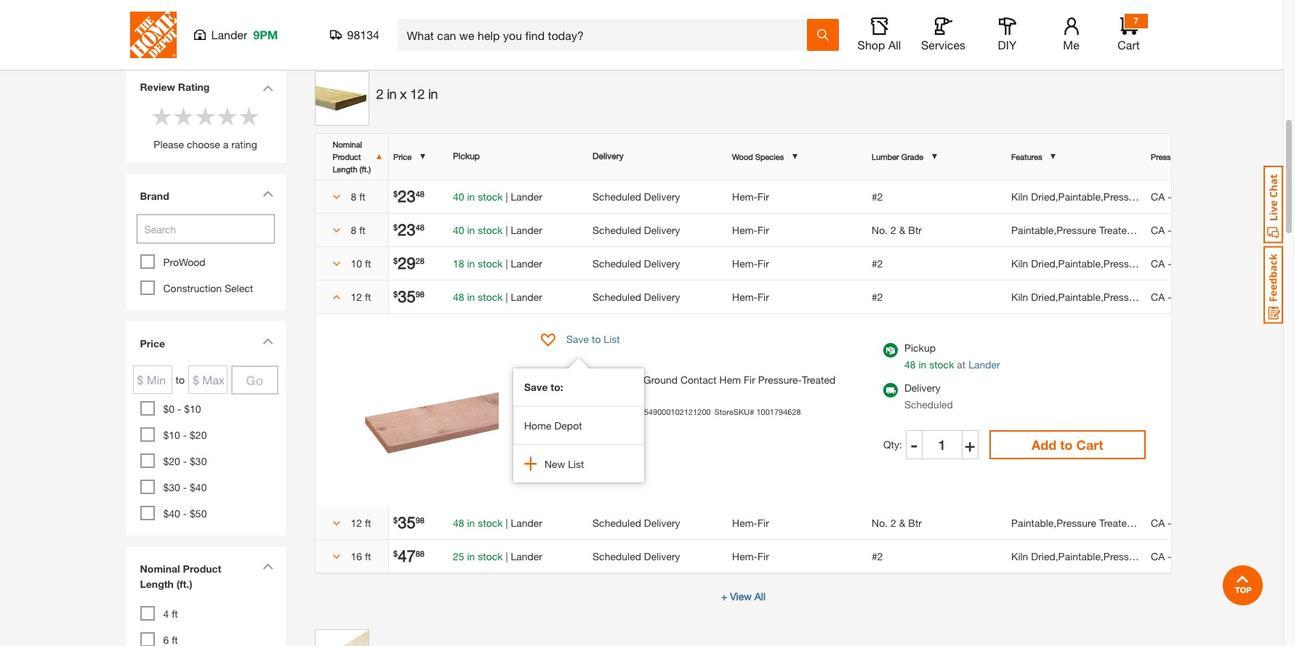 Task type: vqa. For each thing, say whether or not it's contained in the screenshot.
Gray
no



Task type: describe. For each thing, give the bounding box(es) containing it.
2 inside 2 in. x 12 in. x 12 ft. #2 ground contact hem fir pressure-treated lumber internet# 206931781 model# 549000102121200 storesku# 1001794628
[[538, 374, 543, 386]]

549000102121200
[[644, 407, 711, 416]]

40 in stock | lander for #2
[[453, 190, 543, 203]]

stock for 3rd caret icon from the top
[[478, 517, 503, 529]]

stock inside pickup 48 in stock at lander
[[930, 358, 955, 371]]

$50
[[190, 508, 207, 520]]

$30 - $40
[[163, 482, 207, 494]]

3 caret image from the top
[[333, 520, 340, 527]]

4 star symbol image from the left
[[216, 105, 238, 127]]

ca - copper azole for 8 ft 'button' associated with no. 2 & btr
[[1151, 224, 1237, 236]]

storesku#
[[715, 407, 755, 416]]

no. for 23
[[872, 224, 888, 236]]

98 for #2
[[416, 289, 425, 299]]

$ 29 28
[[394, 253, 425, 272]]

pressure treated lumber
[[144, 22, 266, 34]]

+ for + view all
[[722, 590, 728, 603]]

hem-fir for "10 ft" button
[[732, 257, 769, 269]]

0 vertical spatial treated
[[189, 22, 226, 34]]

1001794628
[[757, 407, 801, 416]]

review rating link
[[140, 79, 235, 95]]

0 horizontal spatial $30
[[163, 482, 180, 494]]

paintable,pressure treated,stainable for 35
[[1012, 517, 1179, 529]]

Search text field
[[136, 215, 275, 244]]

scheduled delivery for caret icon in "16 ft" button
[[593, 550, 681, 563]]

pickup for pickup 48 in stock at lander
[[905, 342, 936, 354]]

12 ft button for no. 2 & btr
[[325, 515, 378, 531]]

shop all button
[[856, 17, 903, 52]]

delivery scheduled
[[905, 382, 953, 411]]

0 horizontal spatial price
[[140, 338, 165, 350]]

fir inside 2 in. x 12 in. x 12 ft. #2 ground contact hem fir pressure-treated lumber internet# 206931781 model# 549000102121200 storesku# 1001794628
[[744, 374, 756, 386]]

plus image
[[524, 457, 538, 472]]

price link
[[133, 329, 278, 362]]

delivery for 3rd caret icon from the top
[[644, 517, 681, 529]]

ca for 12 ft button for no. 2 & btr
[[1151, 517, 1165, 529]]

ft.
[[618, 374, 627, 386]]

contact
[[681, 374, 717, 386]]

5 ca - copper azole from the top
[[1151, 517, 1237, 529]]

+ button
[[962, 430, 979, 459]]

lander link
[[969, 358, 1001, 371]]

1 horizontal spatial nominal
[[333, 139, 362, 149]]

8 ft for #2
[[351, 190, 366, 203]]

0 horizontal spatial $10
[[163, 429, 180, 442]]

98134
[[347, 28, 380, 41]]

save for save to:
[[524, 381, 548, 394]]

88
[[416, 549, 425, 558]]

$20 - $30 link
[[163, 455, 207, 468]]

8 ft button for no. 2 & btr
[[325, 222, 378, 237]]

2 caret image from the top
[[333, 294, 340, 301]]

+ view all
[[722, 590, 766, 603]]

40 for no. 2 & btr
[[453, 224, 465, 236]]

16
[[351, 550, 362, 563]]

go button
[[231, 366, 278, 395]]

1 horizontal spatial $20
[[190, 429, 207, 442]]

hem-fir for #2 8 ft 'button'
[[732, 190, 769, 203]]

lander for caret image corresponding to no. 2 & btr
[[511, 224, 543, 236]]

available shipping image
[[884, 383, 898, 398]]

new list button
[[514, 446, 644, 476]]

star symbol image
[[238, 105, 260, 127]]

paintable,pressure for 23
[[1012, 224, 1097, 236]]

stock for 3rd caret icon from the bottom
[[478, 291, 503, 303]]

https://images.thdstatic.com/productimages/026ada3e 3c27 425d b2c8 fa5ea580ba2d/svn/brown prowood decking 166298 64_100.jpg image
[[315, 630, 369, 647]]

lander for caret icon in the "10 ft" button
[[511, 257, 543, 269]]

treated,stainable for 23
[[1100, 224, 1179, 236]]

btr for 23
[[909, 224, 922, 236]]

model#
[[615, 407, 642, 416]]

$ for caret image associated with #2
[[394, 189, 398, 198]]

8 for no. 2 & btr
[[351, 224, 357, 236]]

35 for #2
[[398, 287, 416, 306]]

save to list button
[[538, 328, 620, 350]]

ca for 12 ft button associated with #2
[[1151, 291, 1165, 303]]

add to cart button
[[990, 430, 1146, 459]]

nominal inside nominal product length (ft.) link
[[140, 563, 180, 575]]

206931781
[[572, 407, 612, 416]]

lander 9pm
[[211, 28, 278, 41]]

construction select link
[[163, 282, 253, 295]]

40 in stock | lander for no. 2 & btr
[[453, 224, 543, 236]]

scheduled delivery for 3rd caret icon from the bottom
[[593, 291, 681, 303]]

4 ft
[[163, 608, 178, 620]]

| for 3rd caret icon from the bottom
[[506, 291, 508, 303]]

28
[[416, 256, 425, 265]]

fir for 12 ft button for no. 2 & btr
[[758, 517, 769, 529]]

$20 - $30
[[163, 455, 207, 468]]

ca for 8 ft 'button' associated with no. 2 & btr
[[1151, 224, 1165, 236]]

diy
[[998, 38, 1017, 52]]

cart 7
[[1118, 15, 1140, 52]]

#2 for 35
[[872, 291, 883, 303]]

25
[[453, 550, 465, 563]]

delivery inside delivery scheduled
[[905, 382, 941, 394]]

shop
[[858, 38, 886, 52]]

12 ft for #2
[[351, 291, 371, 303]]

nominal product length (ft.) link
[[133, 554, 278, 603]]

lander for caret icon in "16 ft" button
[[511, 550, 543, 563]]

save to list
[[567, 333, 620, 346]]

2 horizontal spatial x
[[595, 374, 601, 386]]

go
[[246, 372, 264, 388]]

8 for #2
[[351, 190, 357, 203]]

- button
[[906, 430, 923, 459]]

0 horizontal spatial lumber
[[229, 22, 266, 34]]

prowood
[[163, 256, 206, 268]]

services
[[922, 38, 966, 52]]

1 vertical spatial to
[[176, 374, 185, 386]]

0 horizontal spatial product
[[183, 563, 221, 575]]

$0
[[163, 403, 175, 415]]

depot
[[555, 420, 582, 432]]

no. 2 & btr for 23
[[872, 224, 922, 236]]

- inside button
[[911, 435, 918, 455]]

$10 - $20 link
[[163, 429, 207, 442]]

$ 47 88
[[394, 547, 425, 566]]

1 horizontal spatial length
[[333, 164, 358, 173]]

& for 23
[[899, 224, 906, 236]]

ca for #2 8 ft 'button'
[[1151, 190, 1165, 203]]

$ 23 48 for #2
[[394, 187, 425, 205]]

to:
[[551, 381, 563, 394]]

list inside new list button
[[568, 458, 584, 471]]

caret image inside "10 ft" button
[[333, 260, 340, 268]]

save for save to list
[[567, 333, 589, 346]]

at
[[957, 358, 966, 371]]

$40 - $50
[[163, 508, 207, 520]]

$10 - $20
[[163, 429, 207, 442]]

rating
[[231, 138, 257, 151]]

please
[[154, 138, 184, 151]]

wood
[[732, 152, 753, 161]]

25 in stock | lander
[[453, 550, 543, 563]]

2 in. x 12 in. x 12 ft. #2 ground contact hem fir pressure-treated lumber internet# 206931781 model# 549000102121200 storesku# 1001794628
[[538, 374, 839, 416]]

& for 35
[[899, 517, 906, 529]]

1 vertical spatial 35
[[542, 448, 562, 468]]

$ for caret icon in "16 ft" button
[[394, 549, 398, 558]]

delivery for 3rd caret icon from the bottom
[[644, 291, 681, 303]]

delivery for caret image corresponding to no. 2 & btr
[[644, 224, 681, 236]]

ft for caret icon in the "10 ft" button
[[365, 257, 371, 269]]

treated inside 2 in. x 12 in. x 12 ft. #2 ground contact hem fir pressure-treated lumber internet# 206931781 model# 549000102121200 storesku# 1001794628
[[802, 374, 836, 386]]

services button
[[920, 17, 967, 52]]

1 horizontal spatial nominal product length (ft.)
[[333, 139, 371, 173]]

1 vertical spatial $40
[[163, 508, 180, 520]]

no. for 35
[[872, 517, 888, 529]]

| for caret image corresponding to no. 2 & btr
[[506, 224, 508, 236]]

lander inside pickup 48 in stock at lander
[[969, 358, 1001, 371]]

ground
[[644, 374, 678, 386]]

ft for 3rd caret icon from the top
[[365, 517, 371, 529]]

pressure-
[[758, 374, 802, 386]]

2 star symbol image from the left
[[173, 105, 195, 127]]

hem- for "10 ft" button
[[732, 257, 758, 269]]

9pm
[[253, 28, 278, 41]]

scheduled for "10 ft" button
[[593, 257, 641, 269]]

scheduled for 12 ft button for no. 2 & btr
[[593, 517, 641, 529]]

8 ft button for #2
[[325, 189, 378, 204]]

10 ft
[[351, 257, 371, 269]]

1 caret icon image from the top
[[262, 85, 273, 92]]

1 horizontal spatial cart
[[1118, 38, 1140, 52]]

paintable,pressure treated,stainable for 23
[[1012, 224, 1179, 236]]

copper for "16 ft" button
[[1175, 550, 1209, 563]]

18
[[453, 257, 465, 269]]

1 vertical spatial 98
[[562, 450, 572, 461]]

add
[[1032, 437, 1057, 453]]

1 horizontal spatial $10
[[184, 403, 201, 415]]

wood species
[[732, 152, 784, 161]]

hem
[[720, 374, 741, 386]]

shop all
[[858, 38, 902, 52]]

view
[[730, 590, 752, 603]]

all inside button
[[889, 38, 902, 52]]

1 horizontal spatial price
[[394, 152, 412, 161]]

pickup 48 in stock at lander
[[905, 342, 1001, 371]]

ft for caret image corresponding to no. 2 & btr
[[359, 224, 366, 236]]

me
[[1064, 38, 1080, 52]]

new
[[545, 458, 565, 471]]

1 vertical spatial all
[[755, 590, 766, 603]]

2 in. x 12 in. x 12 ft. #2 ground contact hem fir pressure-treated lumber link
[[538, 374, 839, 401]]

2 horizontal spatial lumber
[[872, 152, 900, 161]]

| for caret icon in "16 ft" button
[[506, 550, 508, 563]]

treatment
[[1185, 152, 1219, 161]]

$ for caret icon in the "10 ft" button
[[394, 256, 398, 265]]

18 in stock | lander
[[453, 257, 543, 269]]

ca - copper azole for "16 ft" button
[[1151, 550, 1237, 563]]

stock for caret image associated with #2
[[478, 190, 503, 203]]

7
[[1134, 15, 1139, 26]]



Task type: locate. For each thing, give the bounding box(es) containing it.
1 horizontal spatial $40
[[190, 482, 207, 494]]

1 48 in stock | lander from the top
[[453, 291, 543, 303]]

ft for caret icon in "16 ft" button
[[365, 550, 371, 563]]

2 paintable,pressure treated,stainable from the top
[[1012, 517, 1179, 529]]

#2 for 23
[[872, 190, 883, 203]]

16 ft
[[351, 550, 371, 563]]

internet#
[[538, 407, 569, 416]]

caret icon image inside brand link
[[262, 191, 273, 197]]

$ 35 98 up 88
[[394, 513, 425, 532]]

1 vertical spatial 8 ft
[[351, 224, 366, 236]]

0 vertical spatial lumber
[[229, 22, 266, 34]]

ca - copper azole for #2 8 ft 'button'
[[1151, 190, 1237, 203]]

| for 3rd caret icon from the top
[[506, 517, 508, 529]]

2 12 ft from the top
[[351, 517, 371, 529]]

0 vertical spatial +
[[965, 435, 976, 455]]

features
[[1012, 152, 1043, 161]]

in.
[[546, 374, 557, 386], [582, 374, 593, 386]]

40 for #2
[[453, 190, 465, 203]]

price down the 2 in x 12 in
[[394, 152, 412, 161]]

2 horizontal spatial to
[[1061, 437, 1073, 453]]

$ inside $ 47 88
[[394, 549, 398, 558]]

no. 2 & btr for 35
[[872, 517, 922, 529]]

2 48 in stock | lander from the top
[[453, 517, 543, 529]]

scheduled for 12 ft button associated with #2
[[593, 291, 641, 303]]

8
[[351, 190, 357, 203], [351, 224, 357, 236]]

4 caret icon image from the top
[[262, 564, 273, 570]]

nominal product length (ft.) up 4 ft link
[[140, 563, 221, 591]]

$ 23 48 for no. 2 & btr
[[394, 220, 425, 239]]

in
[[387, 86, 397, 101], [429, 86, 438, 101], [467, 190, 475, 203], [467, 224, 475, 236], [467, 257, 475, 269], [467, 291, 475, 303], [919, 358, 927, 371], [467, 517, 475, 529], [467, 550, 475, 563]]

0 horizontal spatial treated
[[189, 22, 226, 34]]

1 8 from the top
[[351, 190, 357, 203]]

0 horizontal spatial length
[[140, 578, 174, 591]]

5 copper from the top
[[1175, 517, 1209, 529]]

stock for caret image corresponding to no. 2 & btr
[[478, 224, 503, 236]]

1 star symbol image from the left
[[151, 105, 173, 127]]

price
[[394, 152, 412, 161], [140, 338, 165, 350]]

cart down 7
[[1118, 38, 1140, 52]]

$10 down $0
[[163, 429, 180, 442]]

0 horizontal spatial $40
[[163, 508, 180, 520]]

0 vertical spatial list
[[604, 333, 620, 346]]

12 ft button down "10 ft" button
[[325, 289, 378, 304]]

1 vertical spatial 12 ft button
[[325, 515, 378, 531]]

0 vertical spatial paintable,pressure
[[1012, 224, 1097, 236]]

0 vertical spatial no. 2 & btr
[[872, 224, 922, 236]]

treated right the home depot logo at left top
[[189, 22, 226, 34]]

1 vertical spatial &
[[899, 517, 906, 529]]

0 horizontal spatial pressure
[[144, 22, 187, 34]]

species
[[756, 152, 784, 161]]

$ inside $ 29 28
[[394, 256, 398, 265]]

scheduled delivery for caret image corresponding to no. 2 & btr
[[593, 224, 681, 236]]

1 12 ft button from the top
[[325, 289, 378, 304]]

lander for 3rd caret icon from the bottom
[[511, 291, 543, 303]]

construction select
[[163, 282, 253, 295]]

1 horizontal spatial save
[[567, 333, 589, 346]]

2 $ 23 48 from the top
[[394, 220, 425, 239]]

4 hem-fir from the top
[[732, 291, 769, 303]]

caret image down "10 ft" button
[[333, 294, 340, 301]]

pressure up review
[[144, 22, 187, 34]]

12 ft for no. 2 & btr
[[351, 517, 371, 529]]

1 vertical spatial treated,stainable
[[1100, 517, 1179, 529]]

0 horizontal spatial list
[[568, 458, 584, 471]]

review rating
[[140, 81, 210, 93]]

azole for caret icon in "16 ft" button
[[1212, 550, 1237, 563]]

caret image left 16
[[333, 554, 340, 561]]

3 star symbol image from the left
[[195, 105, 216, 127]]

48 in stock | lander for #2
[[453, 291, 543, 303]]

list right new
[[568, 458, 584, 471]]

16 ft button
[[325, 549, 378, 564]]

$ 35 98
[[394, 287, 425, 306], [538, 448, 572, 468], [394, 513, 425, 532]]

+ left view
[[722, 590, 728, 603]]

1 scheduled delivery from the top
[[593, 190, 681, 203]]

6 hem- from the top
[[732, 550, 758, 563]]

caret icon image inside price link
[[262, 338, 273, 345]]

48 in stock | lander up 25 in stock | lander at the bottom left of page
[[453, 517, 543, 529]]

12 ft up 16 ft
[[351, 517, 371, 529]]

copper for 8 ft 'button' associated with no. 2 & btr
[[1175, 224, 1209, 236]]

pickup
[[453, 151, 480, 161], [905, 342, 936, 354]]

azole for caret image corresponding to no. 2 & btr
[[1212, 224, 1237, 236]]

29
[[398, 253, 416, 272]]

copper
[[1175, 190, 1209, 203], [1175, 224, 1209, 236], [1175, 257, 1209, 269], [1175, 291, 1209, 303], [1175, 517, 1209, 529], [1175, 550, 1209, 563]]

2 ca - copper azole from the top
[[1151, 224, 1237, 236]]

98134 button
[[330, 28, 380, 42]]

save inside dropdown button
[[567, 333, 589, 346]]

48 in stock | lander for no. 2 & btr
[[453, 517, 543, 529]]

1 vertical spatial save
[[524, 381, 548, 394]]

chemical
[[1221, 152, 1253, 161]]

0 horizontal spatial save
[[524, 381, 548, 394]]

12 ft down '10 ft'
[[351, 291, 371, 303]]

cart right add
[[1077, 437, 1104, 453]]

2 scheduled delivery from the top
[[593, 224, 681, 236]]

2 no. 2 & btr from the top
[[872, 517, 922, 529]]

1 horizontal spatial pressure
[[1151, 152, 1183, 161]]

1 40 in stock | lander from the top
[[453, 190, 543, 203]]

10
[[351, 257, 362, 269]]

1 vertical spatial $30
[[163, 482, 180, 494]]

1 40 from the top
[[453, 190, 465, 203]]

please choose a rating
[[154, 138, 257, 151]]

1 vertical spatial $ 23 48
[[394, 220, 425, 239]]

0 vertical spatial length
[[333, 164, 358, 173]]

None field
[[923, 430, 962, 459]]

cart
[[1118, 38, 1140, 52], [1077, 437, 1104, 453]]

$30 down $10 - $20 link at the left of the page
[[190, 455, 207, 468]]

0 horizontal spatial cart
[[1077, 437, 1104, 453]]

brand link
[[133, 181, 278, 215]]

star symbol image down the 'review rating' link
[[173, 105, 195, 127]]

2
[[376, 86, 384, 101], [891, 224, 897, 236], [538, 374, 543, 386], [891, 517, 897, 529]]

list inside save to list dropdown button
[[604, 333, 620, 346]]

1 vertical spatial 12 ft
[[351, 517, 371, 529]]

3 | from the top
[[506, 257, 508, 269]]

delivery for caret icon in "16 ft" button
[[644, 550, 681, 563]]

2 vertical spatial 35
[[398, 513, 416, 532]]

$ 35 98 right plus icon
[[538, 448, 572, 468]]

caret icon image inside nominal product length (ft.) link
[[262, 564, 273, 570]]

23
[[398, 187, 416, 205], [398, 220, 416, 239]]

1 $ 23 48 from the top
[[394, 187, 425, 205]]

paintable,pressure treated,stainable
[[1012, 224, 1179, 236], [1012, 517, 1179, 529]]

$40 left "$50"
[[163, 508, 180, 520]]

azole for 3rd caret icon from the top
[[1212, 517, 1237, 529]]

diy button
[[984, 17, 1031, 52]]

1 azole from the top
[[1212, 190, 1237, 203]]

home depot button
[[514, 406, 644, 446]]

1 vertical spatial no. 2 & btr
[[872, 517, 922, 529]]

0 vertical spatial no.
[[872, 224, 888, 236]]

hem- for 8 ft 'button' associated with no. 2 & btr
[[732, 224, 758, 236]]

home
[[524, 420, 552, 432]]

3 caret icon image from the top
[[262, 338, 273, 345]]

0 vertical spatial 12 ft button
[[325, 289, 378, 304]]

fir for 8 ft 'button' associated with no. 2 & btr
[[758, 224, 769, 236]]

scheduled delivery
[[593, 190, 681, 203], [593, 224, 681, 236], [593, 257, 681, 269], [593, 291, 681, 303], [593, 517, 681, 529], [593, 550, 681, 563]]

lumber inside 2 in. x 12 in. x 12 ft. #2 ground contact hem fir pressure-treated lumber internet# 206931781 model# 549000102121200 storesku# 1001794628
[[538, 389, 572, 401]]

length
[[333, 164, 358, 173], [140, 578, 174, 591]]

3 ca from the top
[[1151, 257, 1165, 269]]

12 ft button up "16 ft" button
[[325, 515, 378, 531]]

scheduled for "16 ft" button
[[593, 550, 641, 563]]

pressure for pressure treated lumber
[[144, 22, 187, 34]]

2 in. x 12 in. x 12 ft. #2 ground contact hem fir pressure-treated lumber image
[[354, 347, 499, 492]]

$ for 3rd caret icon from the bottom
[[394, 289, 398, 299]]

all right view
[[755, 590, 766, 603]]

1 vertical spatial paintable,pressure
[[1012, 517, 1097, 529]]

1 vertical spatial $10
[[163, 429, 180, 442]]

2 vertical spatial lumber
[[538, 389, 572, 401]]

1 hem- from the top
[[732, 190, 758, 203]]

caret image up "16 ft" button
[[333, 520, 340, 527]]

2 vertical spatial $ 35 98
[[394, 513, 425, 532]]

grade
[[902, 152, 924, 161]]

azole for caret icon in the "10 ft" button
[[1212, 257, 1237, 269]]

star symbol image
[[151, 105, 173, 127], [173, 105, 195, 127], [195, 105, 216, 127], [216, 105, 238, 127]]

5 azole from the top
[[1212, 517, 1237, 529]]

$ 35 98 down $ 29 28
[[394, 287, 425, 306]]

choose
[[187, 138, 220, 151]]

fir for "10 ft" button
[[758, 257, 769, 269]]

#2 for 47
[[872, 550, 883, 563]]

12 ft
[[351, 291, 371, 303], [351, 517, 371, 529]]

3 azole from the top
[[1212, 257, 1237, 269]]

nominal
[[333, 139, 362, 149], [140, 563, 180, 575]]

23 for #2
[[398, 187, 416, 205]]

add to cart
[[1032, 437, 1104, 453]]

3 scheduled delivery from the top
[[593, 257, 681, 269]]

1 & from the top
[[899, 224, 906, 236]]

copper for 12 ft button associated with #2
[[1175, 291, 1209, 303]]

4 copper from the top
[[1175, 291, 1209, 303]]

scheduled delivery for 3rd caret icon from the top
[[593, 517, 681, 529]]

pressure
[[144, 22, 187, 34], [1151, 152, 1183, 161]]

1 caret image from the top
[[333, 260, 340, 268]]

5 ca from the top
[[1151, 517, 1165, 529]]

pressure for pressure treatment chemical
[[1151, 152, 1183, 161]]

price up "price-range-lowerbound" telephone field
[[140, 338, 165, 350]]

2 caret icon image from the top
[[262, 191, 273, 197]]

#2
[[872, 190, 883, 203], [872, 257, 883, 269], [872, 291, 883, 303], [630, 374, 641, 386], [872, 550, 883, 563]]

$20 up $20 - $30
[[190, 429, 207, 442]]

delivery for caret image associated with #2
[[644, 190, 681, 203]]

35 down 29
[[398, 287, 416, 306]]

star symbol image up please choose a rating
[[195, 105, 216, 127]]

2 no. from the top
[[872, 517, 888, 529]]

2 40 in stock | lander from the top
[[453, 224, 543, 236]]

6 hem-fir from the top
[[732, 550, 769, 563]]

2 caret image from the top
[[333, 227, 340, 234]]

$ 35 98 for no. 2 & btr
[[394, 513, 425, 532]]

2 8 ft from the top
[[351, 224, 366, 236]]

47
[[398, 547, 416, 566]]

1 hem-fir from the top
[[732, 190, 769, 203]]

1 vertical spatial lumber
[[872, 152, 900, 161]]

23 up 28
[[398, 187, 416, 205]]

5 scheduled delivery from the top
[[593, 517, 681, 529]]

to inside "add to cart" button
[[1061, 437, 1073, 453]]

copper for "10 ft" button
[[1175, 257, 1209, 269]]

35 for no. 2 & btr
[[398, 513, 416, 532]]

nominal down https://images.thdstatic.com/productimages/fccde537 6002 42c7 8741 ad9e94117c51/svn/no color lumber 21216mgy2hd 64_100.jpg
[[333, 139, 362, 149]]

paintable,pressure
[[1012, 224, 1097, 236], [1012, 517, 1097, 529]]

1 vertical spatial list
[[568, 458, 584, 471]]

2 vertical spatial to
[[1061, 437, 1073, 453]]

+
[[965, 435, 976, 455], [722, 590, 728, 603]]

23 up 29
[[398, 220, 416, 239]]

1 vertical spatial btr
[[909, 517, 922, 529]]

hem-
[[732, 190, 758, 203], [732, 224, 758, 236], [732, 257, 758, 269], [732, 291, 758, 303], [732, 517, 758, 529], [732, 550, 758, 563]]

price-range-upperBound telephone field
[[188, 366, 228, 394]]

pressure left the treatment
[[1151, 152, 1183, 161]]

1 horizontal spatial pickup
[[905, 342, 936, 354]]

lumber grade
[[872, 152, 924, 161]]

$30 up $40 - $50 link
[[163, 482, 180, 494]]

2 8 from the top
[[351, 224, 357, 236]]

1 vertical spatial length
[[140, 578, 174, 591]]

0 vertical spatial $20
[[190, 429, 207, 442]]

0 horizontal spatial $20
[[163, 455, 180, 468]]

$20
[[190, 429, 207, 442], [163, 455, 180, 468]]

lumber
[[229, 22, 266, 34], [872, 152, 900, 161], [538, 389, 572, 401]]

1 vertical spatial $ 35 98
[[538, 448, 572, 468]]

48
[[416, 189, 425, 198], [416, 222, 425, 232], [453, 291, 465, 303], [905, 358, 916, 371], [453, 517, 465, 529]]

prowood link
[[163, 256, 206, 268]]

-
[[1168, 190, 1172, 203], [1168, 224, 1172, 236], [1168, 257, 1172, 269], [1168, 291, 1172, 303], [177, 403, 181, 415], [183, 429, 187, 442], [911, 435, 918, 455], [183, 455, 187, 468], [183, 482, 187, 494], [183, 508, 187, 520], [1168, 517, 1172, 529], [1168, 550, 1172, 563]]

list up ft.
[[604, 333, 620, 346]]

6 ca - copper azole from the top
[[1151, 550, 1237, 563]]

review
[[140, 81, 175, 93]]

1 vertical spatial 48 in stock | lander
[[453, 517, 543, 529]]

1 ca from the top
[[1151, 190, 1165, 203]]

6 ca from the top
[[1151, 550, 1165, 563]]

98 up 88
[[416, 515, 425, 525]]

1 vertical spatial (ft.)
[[177, 578, 192, 591]]

3 ca - copper azole from the top
[[1151, 257, 1237, 269]]

a
[[223, 138, 229, 151]]

0 vertical spatial 23
[[398, 187, 416, 205]]

the home depot logo image
[[130, 12, 176, 58]]

4 ca from the top
[[1151, 291, 1165, 303]]

copper for 12 ft button for no. 2 & btr
[[1175, 517, 1209, 529]]

treated,stainable for 35
[[1100, 517, 1179, 529]]

2 treated,stainable from the top
[[1100, 517, 1179, 529]]

star symbol image up the please
[[151, 105, 173, 127]]

1 | from the top
[[506, 190, 508, 203]]

0 vertical spatial $40
[[190, 482, 207, 494]]

4 scheduled delivery from the top
[[593, 291, 681, 303]]

to inside save to list dropdown button
[[592, 333, 601, 346]]

feedback link image
[[1264, 246, 1284, 324]]

2 ca from the top
[[1151, 224, 1165, 236]]

35 up the 47
[[398, 513, 416, 532]]

0 vertical spatial $30
[[190, 455, 207, 468]]

0 vertical spatial 8 ft button
[[325, 189, 378, 204]]

scheduled for 8 ft 'button' associated with no. 2 & btr
[[593, 224, 641, 236]]

1 vertical spatial 40 in stock | lander
[[453, 224, 543, 236]]

save to:
[[524, 381, 563, 394]]

product
[[333, 152, 361, 161], [183, 563, 221, 575]]

0 vertical spatial all
[[889, 38, 902, 52]]

$0 - $10
[[163, 403, 201, 415]]

2 23 from the top
[[398, 220, 416, 239]]

0 vertical spatial 98
[[416, 289, 425, 299]]

$10 right $0
[[184, 403, 201, 415]]

0 vertical spatial (ft.)
[[360, 164, 371, 173]]

5 | from the top
[[506, 517, 508, 529]]

available for pickup image
[[884, 343, 898, 358]]

new list
[[545, 458, 584, 471]]

2 azole from the top
[[1212, 224, 1237, 236]]

98 down depot
[[562, 450, 572, 461]]

1 horizontal spatial (ft.)
[[360, 164, 371, 173]]

0 vertical spatial $10
[[184, 403, 201, 415]]

star symbol image up 'a'
[[216, 105, 238, 127]]

$ 35 98 for #2
[[394, 287, 425, 306]]

1 vertical spatial nominal product length (ft.)
[[140, 563, 221, 591]]

$30 - $40 link
[[163, 482, 207, 494]]

1 horizontal spatial in.
[[582, 374, 593, 386]]

0 vertical spatial price
[[394, 152, 412, 161]]

fir for "16 ft" button
[[758, 550, 769, 563]]

0 horizontal spatial (ft.)
[[177, 578, 192, 591]]

12 ft button for #2
[[325, 289, 378, 304]]

nominal product length (ft.) inside nominal product length (ft.) link
[[140, 563, 221, 591]]

1 horizontal spatial lumber
[[538, 389, 572, 401]]

6 | from the top
[[506, 550, 508, 563]]

ca - copper azole
[[1151, 190, 1237, 203], [1151, 224, 1237, 236], [1151, 257, 1237, 269], [1151, 291, 1237, 303], [1151, 517, 1237, 529], [1151, 550, 1237, 563]]

1 in. from the left
[[546, 374, 557, 386]]

4 azole from the top
[[1212, 291, 1237, 303]]

caret icon image
[[262, 85, 273, 92], [262, 191, 273, 197], [262, 338, 273, 345], [262, 564, 273, 570]]

0 horizontal spatial pickup
[[453, 151, 480, 161]]

1 ca - copper azole from the top
[[1151, 190, 1237, 203]]

ft for caret image associated with #2
[[359, 190, 366, 203]]

brand
[[140, 190, 169, 202]]

1 23 from the top
[[398, 187, 416, 205]]

ft
[[359, 190, 366, 203], [359, 224, 366, 236], [365, 257, 371, 269], [365, 291, 371, 303], [365, 517, 371, 529], [365, 550, 371, 563], [172, 608, 178, 620]]

5 hem-fir from the top
[[732, 517, 769, 529]]

treated
[[189, 22, 226, 34], [802, 374, 836, 386]]

1 vertical spatial pickup
[[905, 342, 936, 354]]

6 copper from the top
[[1175, 550, 1209, 563]]

2 | from the top
[[506, 224, 508, 236]]

price-range-lowerBound telephone field
[[133, 366, 172, 394]]

1 paintable,pressure treated,stainable from the top
[[1012, 224, 1179, 236]]

1 horizontal spatial x
[[560, 374, 565, 386]]

2 40 from the top
[[453, 224, 465, 236]]

hem- for "16 ft" button
[[732, 550, 758, 563]]

8 ft button
[[325, 189, 378, 204], [325, 222, 378, 237]]

https://images.thdstatic.com/productimages/fccde537 6002 42c7 8741 ad9e94117c51/svn/no color lumber 21216mgy2hd 64_100.jpg image
[[315, 71, 369, 125]]

0 vertical spatial 35
[[398, 287, 416, 306]]

azole for caret image associated with #2
[[1212, 190, 1237, 203]]

paintable,pressure for 35
[[1012, 517, 1097, 529]]

nominal product length (ft.) down https://images.thdstatic.com/productimages/fccde537 6002 42c7 8741 ad9e94117c51/svn/no color lumber 21216mgy2hd 64_100.jpg
[[333, 139, 371, 173]]

2 hem-fir from the top
[[732, 224, 769, 236]]

pickup inside pickup 48 in stock at lander
[[905, 342, 936, 354]]

to for add
[[1061, 437, 1073, 453]]

1 horizontal spatial product
[[333, 152, 361, 161]]

1 caret image from the top
[[333, 193, 340, 201]]

1 horizontal spatial treated
[[802, 374, 836, 386]]

scheduled delivery for caret icon in the "10 ft" button
[[593, 257, 681, 269]]

6 scheduled delivery from the top
[[593, 550, 681, 563]]

hem-fir for "16 ft" button
[[732, 550, 769, 563]]

98
[[416, 289, 425, 299], [562, 450, 572, 461], [416, 515, 425, 525]]

stock for caret icon in the "10 ft" button
[[478, 257, 503, 269]]

1 vertical spatial price
[[140, 338, 165, 350]]

0 vertical spatial paintable,pressure treated,stainable
[[1012, 224, 1179, 236]]

0 vertical spatial 40
[[453, 190, 465, 203]]

0 horizontal spatial +
[[722, 590, 728, 603]]

5 hem- from the top
[[732, 517, 758, 529]]

6 azole from the top
[[1212, 550, 1237, 563]]

caret image left 10
[[333, 260, 340, 268]]

lander for caret image associated with #2
[[511, 190, 543, 203]]

4 ft link
[[163, 608, 178, 620]]

2 in. from the left
[[582, 374, 593, 386]]

2 8 ft button from the top
[[325, 222, 378, 237]]

cart inside button
[[1077, 437, 1104, 453]]

scheduled for #2 8 ft 'button'
[[593, 190, 641, 203]]

caret image
[[333, 260, 340, 268], [333, 294, 340, 301], [333, 520, 340, 527], [333, 554, 340, 561]]

$ for caret image corresponding to no. 2 & btr
[[394, 222, 398, 232]]

1 no. 2 & btr from the top
[[872, 224, 922, 236]]

0 vertical spatial save
[[567, 333, 589, 346]]

0 horizontal spatial to
[[176, 374, 185, 386]]

$20 down $10 - $20 link at the left of the page
[[163, 455, 180, 468]]

3 copper from the top
[[1175, 257, 1209, 269]]

hem- for #2 8 ft 'button'
[[732, 190, 758, 203]]

1 vertical spatial 8
[[351, 224, 357, 236]]

in inside pickup 48 in stock at lander
[[919, 358, 927, 371]]

in. right to:
[[582, 374, 593, 386]]

0 vertical spatial btr
[[909, 224, 922, 236]]

2 btr from the top
[[909, 517, 922, 529]]

2 paintable,pressure from the top
[[1012, 517, 1097, 529]]

4 | from the top
[[506, 291, 508, 303]]

2 hem- from the top
[[732, 224, 758, 236]]

3 hem-fir from the top
[[732, 257, 769, 269]]

1 copper from the top
[[1175, 190, 1209, 203]]

What can we help you find today? search field
[[407, 20, 806, 50]]

1 8 ft button from the top
[[325, 189, 378, 204]]

2 12 ft button from the top
[[325, 515, 378, 531]]

x
[[400, 86, 407, 101], [560, 374, 565, 386], [595, 374, 601, 386]]

0 horizontal spatial nominal
[[140, 563, 180, 575]]

0 vertical spatial $ 35 98
[[394, 287, 425, 306]]

1 vertical spatial paintable,pressure treated,stainable
[[1012, 517, 1179, 529]]

1 paintable,pressure from the top
[[1012, 224, 1097, 236]]

all right the shop
[[889, 38, 902, 52]]

caret icon image for nominal product length (ft.)
[[262, 564, 273, 570]]

40
[[453, 190, 465, 203], [453, 224, 465, 236]]

caret image
[[333, 193, 340, 201], [333, 227, 340, 234]]

qty:
[[884, 439, 905, 451]]

+ inside button
[[965, 435, 976, 455]]

#2 for 29
[[872, 257, 883, 269]]

1 treated,stainable from the top
[[1100, 224, 1179, 236]]

10 ft button
[[325, 256, 378, 271]]

98 down $ 29 28
[[416, 289, 425, 299]]

length up '4'
[[140, 578, 174, 591]]

caret image inside "16 ft" button
[[333, 554, 340, 561]]

stock
[[478, 190, 503, 203], [478, 224, 503, 236], [478, 257, 503, 269], [478, 291, 503, 303], [930, 358, 955, 371], [478, 517, 503, 529], [478, 550, 503, 563]]

product down https://images.thdstatic.com/productimages/fccde537 6002 42c7 8741 ad9e94117c51/svn/no color lumber 21216mgy2hd 64_100.jpg
[[333, 152, 361, 161]]

0 vertical spatial nominal product length (ft.)
[[333, 139, 371, 173]]

azole for 3rd caret icon from the bottom
[[1212, 291, 1237, 303]]

1 vertical spatial 8 ft button
[[325, 222, 378, 237]]

rating
[[178, 81, 210, 93]]

hem- for 12 ft button associated with #2
[[732, 291, 758, 303]]

$30
[[190, 455, 207, 468], [163, 482, 180, 494]]

8 ft for no. 2 & btr
[[351, 224, 366, 236]]

1 vertical spatial no.
[[872, 517, 888, 529]]

0 vertical spatial caret image
[[333, 193, 340, 201]]

caret icon image for price
[[262, 338, 273, 345]]

construction
[[163, 282, 222, 295]]

1 vertical spatial 40
[[453, 224, 465, 236]]

0 vertical spatial 12 ft
[[351, 291, 371, 303]]

1 8 ft from the top
[[351, 190, 366, 203]]

$ for 3rd caret icon from the top
[[394, 515, 398, 525]]

product down "$50"
[[183, 563, 221, 575]]

pressure treatment chemical
[[1151, 152, 1253, 161]]

hem- for 12 ft button for no. 2 & btr
[[732, 517, 758, 529]]

1 no. from the top
[[872, 224, 888, 236]]

pickup for pickup
[[453, 151, 480, 161]]

nominal up '4'
[[140, 563, 180, 575]]

1 vertical spatial product
[[183, 563, 221, 575]]

| for caret image associated with #2
[[506, 190, 508, 203]]

+ right - button
[[965, 435, 976, 455]]

x right https://images.thdstatic.com/productimages/fccde537 6002 42c7 8741 ad9e94117c51/svn/no color lumber 21216mgy2hd 64_100.jpg
[[400, 86, 407, 101]]

23 for no. 2 & btr
[[398, 220, 416, 239]]

length down https://images.thdstatic.com/productimages/fccde537 6002 42c7 8741 ad9e94117c51/svn/no color lumber 21216mgy2hd 64_100.jpg
[[333, 164, 358, 173]]

1 12 ft from the top
[[351, 291, 371, 303]]

4 hem- from the top
[[732, 291, 758, 303]]

to for save
[[592, 333, 601, 346]]

in. up internet#
[[546, 374, 557, 386]]

copper for #2 8 ft 'button'
[[1175, 190, 1209, 203]]

2 copper from the top
[[1175, 224, 1209, 236]]

48 in stock | lander down 18 in stock | lander
[[453, 291, 543, 303]]

ft for 3rd caret icon from the bottom
[[365, 291, 371, 303]]

$40 up "$50"
[[190, 482, 207, 494]]

2 & from the top
[[899, 517, 906, 529]]

x left ft.
[[595, 374, 601, 386]]

35 right plus icon
[[542, 448, 562, 468]]

caret icon image for brand
[[262, 191, 273, 197]]

12
[[410, 86, 425, 101], [351, 291, 362, 303], [568, 374, 579, 386], [604, 374, 615, 386], [351, 517, 362, 529]]

#2 inside 2 in. x 12 in. x 12 ft. #2 ground contact hem fir pressure-treated lumber internet# 206931781 model# 549000102121200 storesku# 1001794628
[[630, 374, 641, 386]]

x up internet#
[[560, 374, 565, 386]]

1 btr from the top
[[909, 224, 922, 236]]

2 vertical spatial 98
[[416, 515, 425, 525]]

3 hem- from the top
[[732, 257, 758, 269]]

live chat image
[[1264, 166, 1284, 244]]

4 caret image from the top
[[333, 554, 340, 561]]

treated left available shipping image on the bottom of the page
[[802, 374, 836, 386]]

+ for +
[[965, 435, 976, 455]]

pressure treated lumber link
[[140, 20, 271, 36]]

lander
[[211, 28, 248, 41], [511, 190, 543, 203], [511, 224, 543, 236], [511, 257, 543, 269], [511, 291, 543, 303], [969, 358, 1001, 371], [511, 517, 543, 529], [511, 550, 543, 563]]

4
[[163, 608, 169, 620]]

0 vertical spatial 40 in stock | lander
[[453, 190, 543, 203]]

48 inside pickup 48 in stock at lander
[[905, 358, 916, 371]]

4 ca - copper azole from the top
[[1151, 291, 1237, 303]]



